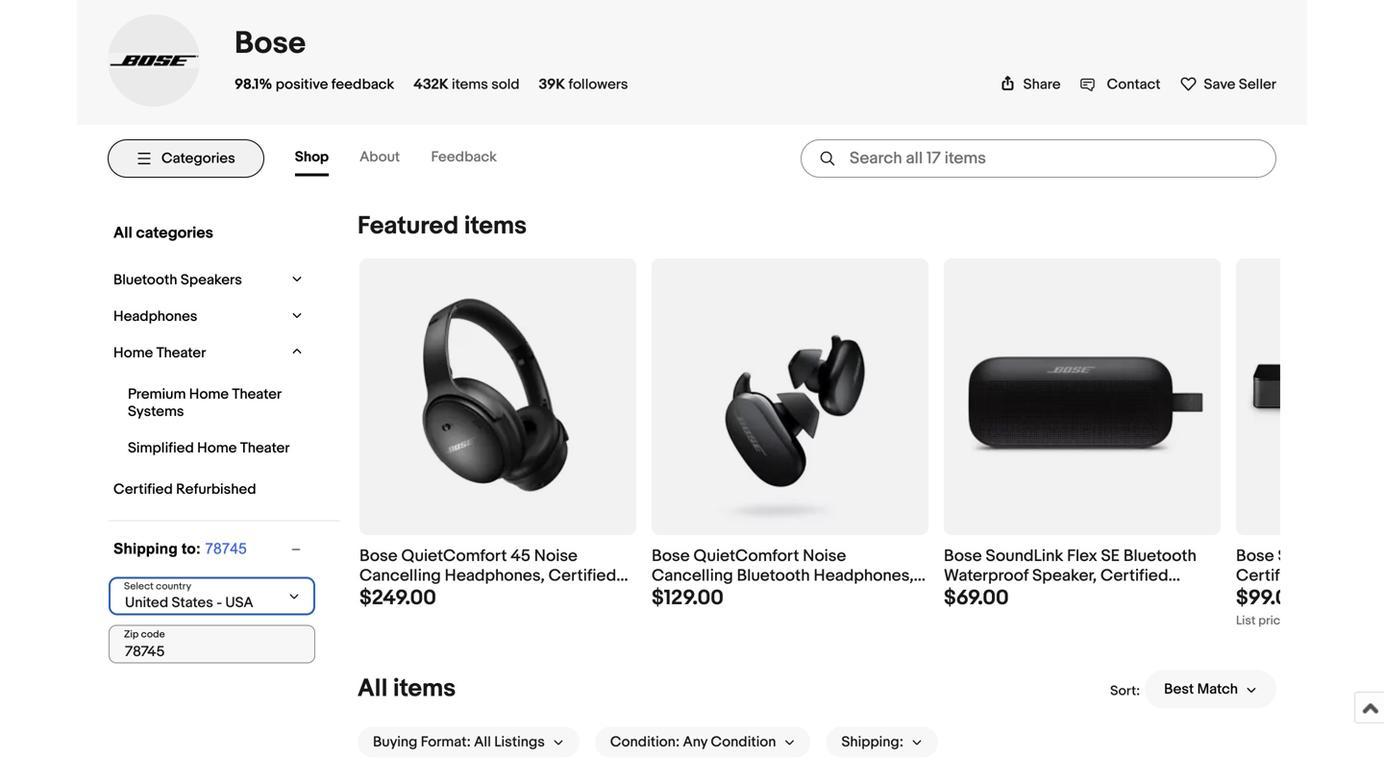 Task type: locate. For each thing, give the bounding box(es) containing it.
shipping:
[[842, 734, 904, 751]]

share button
[[1000, 76, 1061, 93]]

2 horizontal spatial all
[[474, 734, 491, 751]]

positive
[[276, 76, 328, 93]]

categories
[[161, 150, 235, 167]]

bose up $249.00
[[359, 546, 398, 567]]

bose inside bose quietcomfort 45 noise cancelling headphones, certified refurbished
[[359, 546, 398, 567]]

simplified home theater link
[[123, 435, 298, 462]]

bluetooth up headphones
[[113, 271, 177, 289]]

theater
[[156, 345, 206, 362], [232, 386, 281, 403], [240, 440, 290, 457]]

best
[[1164, 681, 1194, 698]]

bluetooth for $129.00
[[737, 566, 810, 587]]

all right format:
[[474, 734, 491, 751]]

1 headphones, from the left
[[445, 566, 545, 587]]

quietcomfort up the $129.00
[[694, 546, 799, 567]]

1 horizontal spatial cancelling
[[652, 566, 733, 587]]

items
[[452, 76, 488, 93], [464, 211, 527, 241], [393, 674, 456, 704]]

simplified
[[128, 440, 194, 457]]

refurbished inside bose quietcomfort 45 noise cancelling headphones, certified refurbished
[[359, 586, 451, 607]]

feedback
[[431, 148, 497, 166]]

quietcomfort inside bose quietcomfort noise cancelling bluetooth headphones, certified refurbished
[[694, 546, 799, 567]]

home theater link
[[109, 340, 284, 367]]

refurbished
[[176, 481, 256, 498], [359, 586, 451, 607], [723, 586, 815, 607], [944, 586, 1036, 607]]

bose solo soundbar ii home theater, certified refurbished : quick view image
[[1236, 293, 1384, 501]]

noise inside bose quietcomfort noise cancelling bluetooth headphones, certified refurbished
[[803, 546, 846, 567]]

categories
[[136, 224, 213, 243]]

premium home theater systems
[[128, 386, 281, 420]]

soundlink
[[986, 546, 1063, 567]]

39k followers
[[539, 76, 628, 93]]

best match button
[[1145, 670, 1277, 709]]

1 cancelling from the left
[[359, 566, 441, 587]]

1 noise from the left
[[534, 546, 578, 567]]

2 quietcomfort from the left
[[694, 546, 799, 567]]

2 vertical spatial theater
[[240, 440, 290, 457]]

0 horizontal spatial cancelling
[[359, 566, 441, 587]]

1 horizontal spatial quietcomfort
[[694, 546, 799, 567]]

1 vertical spatial home
[[189, 386, 229, 403]]

home for premium
[[189, 386, 229, 403]]

bose up '$69.00'
[[944, 546, 982, 567]]

1 vertical spatial all
[[358, 674, 388, 704]]

headphones, inside bose quietcomfort noise cancelling bluetooth headphones, certified refurbished
[[814, 566, 914, 587]]

bose quietcomfort 45 noise cancelling headphones, certified refurbished
[[359, 546, 616, 607]]

save
[[1204, 76, 1236, 93]]

home
[[113, 345, 153, 362], [189, 386, 229, 403], [197, 440, 237, 457]]

1 horizontal spatial all
[[358, 674, 388, 704]]

all left the categories
[[113, 224, 133, 243]]

certified inside bose quietcomfort 45 noise cancelling headphones, certified refurbished
[[548, 566, 616, 587]]

1 horizontal spatial headphones,
[[814, 566, 914, 587]]

0 horizontal spatial quietcomfort
[[401, 546, 507, 567]]

condition:
[[610, 734, 680, 751]]

listings
[[494, 734, 545, 751]]

condition: any condition
[[610, 734, 776, 751]]

theater down premium home theater systems link
[[240, 440, 290, 457]]

items up format:
[[393, 674, 456, 704]]

tab list
[[295, 141, 528, 176]]

bluetooth right the $129.00
[[737, 566, 810, 587]]

bose inside bose quietcomfort noise cancelling bluetooth headphones, certified refurbished
[[652, 546, 690, 567]]

items down 'feedback'
[[464, 211, 527, 241]]

all categories link
[[109, 219, 303, 247]]

refurbished inside bose quietcomfort noise cancelling bluetooth headphones, certified refurbished
[[723, 586, 815, 607]]

certified refurbished
[[113, 481, 256, 498]]

share
[[1023, 76, 1061, 93]]

home down headphones
[[113, 345, 153, 362]]

1 horizontal spatial bluetooth
[[737, 566, 810, 587]]

98.1%
[[235, 76, 272, 93]]

1 vertical spatial items
[[464, 211, 527, 241]]

432k
[[414, 76, 449, 93]]

all for all categories
[[113, 224, 133, 243]]

quietcomfort for $249.00
[[401, 546, 507, 567]]

home inside premium home theater systems
[[189, 386, 229, 403]]

all items
[[358, 674, 456, 704]]

45
[[511, 546, 531, 567]]

theater down headphones link
[[156, 345, 206, 362]]

noise
[[534, 546, 578, 567], [803, 546, 846, 567]]

0 horizontal spatial noise
[[534, 546, 578, 567]]

se
[[1101, 546, 1120, 567]]

simplified home theater
[[128, 440, 290, 457]]

2 vertical spatial all
[[474, 734, 491, 751]]

0 horizontal spatial all
[[113, 224, 133, 243]]

contact link
[[1080, 76, 1161, 93]]

solo
[[1278, 546, 1311, 567]]

save seller
[[1204, 76, 1277, 93]]

bose for $69.00
[[944, 546, 982, 567]]

bluetooth speakers link
[[109, 267, 284, 294]]

feedback
[[331, 76, 394, 93]]

bose up the $129.00
[[652, 546, 690, 567]]

bluetooth for $69.00
[[1124, 546, 1197, 567]]

speaker,
[[1032, 566, 1097, 587]]

all
[[113, 224, 133, 243], [358, 674, 388, 704], [474, 734, 491, 751]]

items left sold
[[452, 76, 488, 93]]

cancelling inside bose quietcomfort noise cancelling bluetooth headphones, certified refurbished
[[652, 566, 733, 587]]

price:
[[1259, 614, 1291, 629]]

buying format: all listings button
[[358, 727, 579, 758]]

bose left solo
[[1236, 546, 1274, 567]]

1 horizontal spatial noise
[[803, 546, 846, 567]]

bose solo soundbar button
[[1236, 546, 1384, 587]]

featured
[[358, 211, 459, 241]]

save seller button
[[1180, 75, 1277, 93]]

bluetooth inside bose soundlink flex se bluetooth waterproof speaker, certified refurbished
[[1124, 546, 1197, 567]]

0 vertical spatial home
[[113, 345, 153, 362]]

1 quietcomfort from the left
[[401, 546, 507, 567]]

bluetooth
[[113, 271, 177, 289], [1124, 546, 1197, 567], [737, 566, 810, 587]]

theater inside premium home theater systems
[[232, 386, 281, 403]]

bose image
[[108, 53, 200, 68]]

soundbar
[[1315, 546, 1384, 567]]

0 vertical spatial items
[[452, 76, 488, 93]]

bose
[[235, 25, 306, 62], [359, 546, 398, 567], [652, 546, 690, 567], [944, 546, 982, 567], [1236, 546, 1274, 567]]

quietcomfort inside bose quietcomfort 45 noise cancelling headphones, certified refurbished
[[401, 546, 507, 567]]

home up certified refurbished link
[[197, 440, 237, 457]]

systems
[[128, 403, 184, 420]]

bose inside bose soundlink flex se bluetooth waterproof speaker, certified refurbished
[[944, 546, 982, 567]]

theater up simplified home theater link
[[232, 386, 281, 403]]

headphones, inside bose quietcomfort 45 noise cancelling headphones, certified refurbished
[[445, 566, 545, 587]]

2 headphones, from the left
[[814, 566, 914, 587]]

2 vertical spatial home
[[197, 440, 237, 457]]

bluetooth right se
[[1124, 546, 1197, 567]]

432k items sold
[[414, 76, 520, 93]]

format:
[[421, 734, 471, 751]]

all up buying on the left bottom of the page
[[358, 674, 388, 704]]

quietcomfort
[[401, 546, 507, 567], [694, 546, 799, 567]]

2 noise from the left
[[803, 546, 846, 567]]

best match
[[1164, 681, 1238, 698]]

cancelling
[[359, 566, 441, 587], [652, 566, 733, 587]]

bose quietcomfort 45 noise cancelling headphones, certified refurbished button
[[359, 546, 636, 607]]

2 vertical spatial items
[[393, 674, 456, 704]]

headphones link
[[109, 303, 284, 330]]

$129.00
[[652, 586, 724, 611]]

theater for premium home theater systems
[[232, 386, 281, 403]]

certified
[[113, 481, 173, 498], [548, 566, 616, 587], [1101, 566, 1168, 587], [652, 586, 720, 607]]

bluetooth inside bose quietcomfort noise cancelling bluetooth headphones, certified refurbished
[[737, 566, 810, 587]]

buying format: all listings
[[373, 734, 545, 751]]

theater for simplified home theater
[[240, 440, 290, 457]]

$99.00
[[1236, 586, 1302, 611]]

quietcomfort left 45 on the bottom left
[[401, 546, 507, 567]]

headphones
[[113, 308, 197, 325]]

2 cancelling from the left
[[652, 566, 733, 587]]

shipping
[[113, 541, 178, 557]]

0 vertical spatial all
[[113, 224, 133, 243]]

tab panel
[[108, 192, 1384, 781]]

0 horizontal spatial headphones,
[[445, 566, 545, 587]]

headphones,
[[445, 566, 545, 587], [814, 566, 914, 587]]

home down home theater link
[[189, 386, 229, 403]]

2 horizontal spatial bluetooth
[[1124, 546, 1197, 567]]

certified inside bose quietcomfort noise cancelling bluetooth headphones, certified refurbished
[[652, 586, 720, 607]]

1 vertical spatial theater
[[232, 386, 281, 403]]

bose for $249.00
[[359, 546, 398, 567]]

cancelling inside bose quietcomfort 45 noise cancelling headphones, certified refurbished
[[359, 566, 441, 587]]



Task type: describe. For each thing, give the bounding box(es) containing it.
home theater
[[113, 345, 206, 362]]

items for 432k
[[452, 76, 488, 93]]

sort:
[[1110, 683, 1140, 700]]

seller
[[1239, 76, 1277, 93]]

certified inside bose soundlink flex se bluetooth waterproof speaker, certified refurbished
[[1101, 566, 1168, 587]]

categories button
[[108, 139, 264, 178]]

0 horizontal spatial bluetooth
[[113, 271, 177, 289]]

items for featured
[[464, 211, 527, 241]]

tab list containing shop
[[295, 141, 528, 176]]

about
[[360, 148, 400, 166]]

78745
[[205, 541, 247, 557]]

followers
[[569, 76, 628, 93]]

contact
[[1107, 76, 1161, 93]]

refurbished inside bose soundlink flex se bluetooth waterproof speaker, certified refurbished
[[944, 586, 1036, 607]]

tab panel containing featured items
[[108, 192, 1384, 781]]

bose soundlink flex se bluetooth waterproof speaker, certified refurbished : quick view image
[[944, 293, 1221, 501]]

bose quietcomfort noise cancelling bluetooth headphones, certified refurbished
[[652, 546, 914, 607]]

list
[[1236, 614, 1256, 629]]

speakers
[[181, 271, 242, 289]]

home for simplified
[[197, 440, 237, 457]]

$249.00
[[359, 586, 436, 611]]

certified refurbished link
[[109, 476, 296, 503]]

shipping to: 78745
[[113, 541, 247, 557]]

$99.00 list price:
[[1236, 586, 1302, 629]]

Search all 17 items field
[[801, 139, 1277, 178]]

condition
[[711, 734, 776, 751]]

bose soundlink flex se bluetooth waterproof speaker, certified refurbished
[[944, 546, 1197, 607]]

98.1% positive feedback
[[235, 76, 394, 93]]

0 vertical spatial theater
[[156, 345, 206, 362]]

featured items
[[358, 211, 527, 241]]

to:
[[182, 541, 201, 557]]

39k
[[539, 76, 565, 93]]

Zip code text field
[[109, 625, 315, 664]]

headphones, for $249.00
[[445, 566, 545, 587]]

all for all items
[[358, 674, 388, 704]]

all inside popup button
[[474, 734, 491, 751]]

sold
[[491, 76, 520, 93]]

match
[[1197, 681, 1238, 698]]

bose quietcomfort noise cancelling bluetooth headphones, certified refurbished button
[[652, 546, 929, 607]]

bose link
[[235, 25, 306, 62]]

bose solo soundbar
[[1236, 546, 1384, 587]]

any
[[683, 734, 708, 751]]

noise inside bose quietcomfort 45 noise cancelling headphones, certified refurbished
[[534, 546, 578, 567]]

items for all
[[393, 674, 456, 704]]

condition: any condition button
[[595, 727, 811, 758]]

waterproof
[[944, 566, 1029, 587]]

flex
[[1067, 546, 1097, 567]]

shop
[[295, 148, 329, 166]]

buying
[[373, 734, 418, 751]]

all categories
[[113, 224, 213, 243]]

bluetooth speakers
[[113, 271, 242, 289]]

bose soundlink flex se bluetooth waterproof speaker, certified refurbished button
[[944, 546, 1221, 607]]

quietcomfort for $129.00
[[694, 546, 799, 567]]

premium home theater systems link
[[123, 381, 298, 425]]

headphones, for $129.00
[[814, 566, 914, 587]]

premium
[[128, 386, 186, 403]]

bose inside bose solo soundbar
[[1236, 546, 1274, 567]]

bose quietcomfort noise cancelling bluetooth headphones, certified refurbished : quick view image
[[686, 258, 894, 535]]

bose up "98.1%"
[[235, 25, 306, 62]]

bose for $129.00
[[652, 546, 690, 567]]

$69.00
[[944, 586, 1009, 611]]

shipping: button
[[826, 727, 938, 758]]

bose quietcomfort 45 noise cancelling headphones, certified refurbished : quick view image
[[359, 293, 636, 501]]



Task type: vqa. For each thing, say whether or not it's contained in the screenshot.


